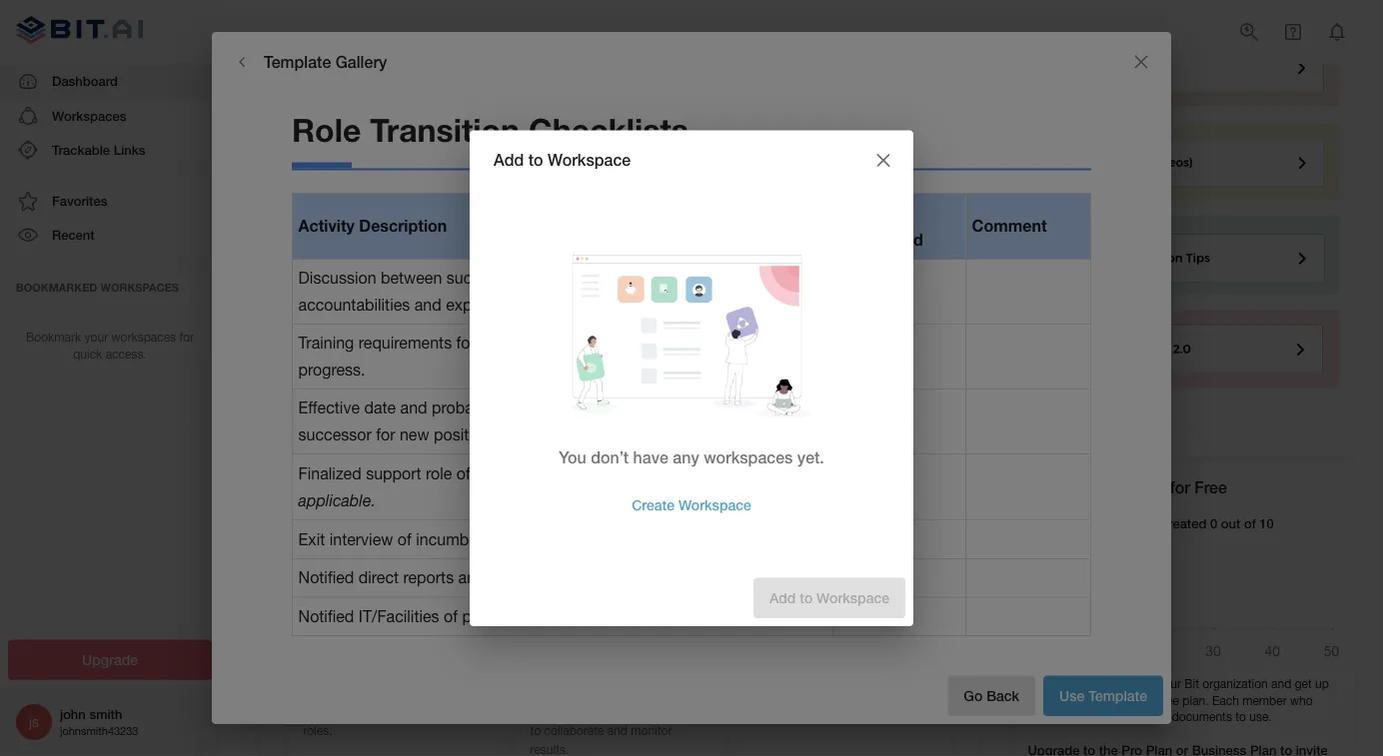 Task type: locate. For each thing, give the bounding box(es) containing it.
0 vertical spatial organization
[[1059, 516, 1133, 532]]

1 horizontal spatial 50
[[1059, 478, 1077, 497]]

bookmark
[[26, 330, 81, 344]]

recent button
[[0, 218, 220, 252]]

1 vertical spatial notified
[[298, 608, 354, 626]]

notified up 👩🏻💻transition
[[298, 608, 354, 626]]

featured templates
[[276, 478, 422, 497]]

period
[[505, 399, 550, 418], [732, 465, 778, 483]]

incumbent
[[475, 465, 551, 483], [416, 531, 492, 549]]

and inside create customer survey project documents that allow your team to collaborate and monitor results.
[[607, 724, 628, 738]]

towards
[[865, 684, 908, 698]]

1 vertical spatial don't
[[591, 448, 629, 467]]

and left job
[[439, 705, 459, 719]]

successor down effective
[[298, 426, 372, 444]]

activity description
[[298, 217, 447, 236]]

job
[[462, 705, 479, 719]]

and up customer
[[586, 608, 613, 626]]

1 horizontal spatial period
[[732, 465, 778, 483]]

10
[[1260, 516, 1274, 532], [1125, 711, 1138, 725]]

new inside training requirements for new position discussed and executed or in progress.
[[480, 334, 510, 353]]

you up position,
[[710, 249, 732, 264]]

1 horizontal spatial workspace
[[679, 497, 751, 513]]

have up 'create workspace' link
[[633, 448, 669, 467]]

create for 👩🏻💻transition plan template
[[303, 685, 339, 699]]

have for activities
[[770, 249, 799, 264]]

1 vertical spatial workspace
[[679, 497, 751, 513]]

0 vertical spatial workspaces
[[111, 330, 176, 344]]

organization up documents.
[[1059, 516, 1133, 532]]

incumbent up reports
[[416, 531, 492, 549]]

0 vertical spatial don't
[[736, 249, 767, 264]]

your down modern
[[808, 684, 832, 698]]

1 horizontal spatial you
[[559, 448, 586, 467]]

effective
[[298, 399, 360, 418]]

🎓thesis image
[[741, 523, 953, 618]]

0 horizontal spatial don't
[[591, 448, 629, 467]]

your right towards
[[911, 684, 934, 698]]

use
[[1060, 688, 1085, 705]]

add to workspace
[[494, 150, 631, 169]]

-
[[782, 465, 789, 483], [665, 531, 672, 549]]

of right interview
[[398, 531, 412, 549]]

interview
[[330, 531, 393, 549]]

0 vertical spatial between
[[381, 269, 442, 288]]

1 vertical spatial successor
[[298, 426, 372, 444]]

1 horizontal spatial team
[[1060, 677, 1087, 691]]

10 down on
[[1125, 711, 1138, 725]]

and inside training requirements for new position discussed and executed or in progress.
[[652, 334, 679, 353]]

documents
[[459, 252, 527, 267], [1059, 694, 1119, 708], [530, 705, 591, 719], [1172, 711, 1232, 725]]

2 horizontal spatial any
[[802, 249, 824, 264]]

1 vertical spatial template
[[303, 657, 366, 675]]

0 vertical spatial 50
[[1059, 478, 1077, 497]]

of inside your organization has created 0 out of 10 documents.
[[1244, 516, 1256, 532]]

you up discussion
[[312, 252, 334, 267]]

0 horizontal spatial organization
[[1059, 516, 1133, 532]]

0 vertical spatial workspace
[[548, 150, 631, 169]]

yet. for you haven't opened any documents yet.
[[530, 252, 552, 267]]

any for documents
[[434, 252, 456, 267]]

0 vertical spatial period
[[505, 399, 550, 418]]

between up job
[[427, 685, 473, 699]]

0 horizontal spatial you
[[312, 252, 334, 267]]

1 horizontal spatial have
[[770, 249, 799, 264]]

0 horizontal spatial workspace
[[548, 150, 631, 169]]

any for workspaces
[[673, 448, 699, 467]]

new up support
[[400, 426, 429, 444]]

0 horizontal spatial successor
[[298, 426, 372, 444]]

1 vertical spatial have
[[633, 448, 669, 467]]

organization inside your organization has created 0 out of 10 documents.
[[1059, 516, 1133, 532]]

incumbent left over
[[475, 465, 551, 483]]

new down expectations.
[[480, 334, 510, 353]]

add
[[494, 150, 524, 169]]

successor inside effective date and probation period established and agreed upon by successor for new position.
[[298, 426, 372, 444]]

👩🏻💻transition plan template image
[[287, 523, 498, 618]]

1 vertical spatial workspaces
[[704, 448, 793, 467]]

back
[[987, 688, 1020, 705]]

0 vertical spatial transition
[[662, 465, 728, 483]]

out
[[1221, 516, 1241, 532]]

2 horizontal spatial yet.
[[884, 249, 906, 264]]

finalized
[[298, 465, 362, 483]]

1 vertical spatial organization
[[1203, 677, 1268, 691]]

you left course
[[559, 448, 586, 467]]

any up the create workspace
[[673, 448, 699, 467]]

your up free
[[1158, 677, 1181, 691]]

workspaces button
[[0, 99, 220, 133]]

team down project
[[676, 705, 703, 719]]

organization
[[1059, 516, 1133, 532], [1203, 677, 1268, 691]]

scheduled
[[496, 531, 570, 549]]

staff
[[490, 569, 521, 588]]

completed
[[839, 230, 923, 249]]

position
[[514, 334, 571, 353], [543, 569, 600, 588]]

access.
[[106, 347, 147, 361]]

invite team members to your bit organization and get up to 50 documents on the free plan. each member who joins will give you 10 more documents to use.
[[1028, 677, 1329, 725]]

plans
[[395, 685, 424, 699]]

to up 'results.'
[[530, 724, 541, 738]]

50 down the invite
[[1042, 694, 1055, 708]]

👩🏻💻transition plan template
[[303, 636, 435, 675]]

position.
[[434, 426, 495, 444]]

don't right over
[[591, 448, 629, 467]]

dialog
[[470, 130, 914, 626]]

have for workspaces
[[633, 448, 669, 467]]

0 horizontal spatial 10
[[1125, 711, 1138, 725]]

workspaces down upon
[[704, 448, 793, 467]]

reports
[[403, 569, 454, 588]]

if applicable.
[[298, 464, 806, 510]]

have
[[770, 249, 799, 264], [633, 448, 669, 467]]

1 horizontal spatial successor
[[447, 269, 520, 288]]

notified for notified direct reports and staff of position change.
[[298, 569, 354, 588]]

0 horizontal spatial period
[[505, 399, 550, 418]]

of left pending
[[444, 608, 458, 626]]

0 horizontal spatial workspaces
[[111, 330, 176, 344]]

transition up the create workspace
[[662, 465, 728, 483]]

yet. inside dialog
[[797, 448, 824, 467]]

favorites
[[52, 193, 107, 209]]

1 horizontal spatial -
[[782, 465, 789, 483]]

any right 'opened'
[[434, 252, 456, 267]]

notified for notified it/facilities of pending location and access changes.
[[298, 608, 354, 626]]

role
[[426, 465, 452, 483]]

dashboard
[[52, 74, 118, 89]]

survey
[[623, 685, 658, 699]]

0 horizontal spatial team
[[676, 705, 703, 719]]

0 vertical spatial team
[[1060, 677, 1087, 691]]

1 vertical spatial incumbent
[[416, 531, 492, 549]]

your inside create customer survey project documents that allow your team to collaborate and monitor results.
[[649, 705, 673, 719]]

of right role
[[457, 465, 471, 483]]

get 50 documents for free
[[1028, 478, 1227, 497]]

free
[[1159, 694, 1180, 708]]

- down 'create workspace' link
[[665, 531, 672, 549]]

workspaces up access. on the left
[[111, 330, 176, 344]]

modern
[[806, 664, 848, 678]]

don't
[[736, 249, 767, 264], [591, 448, 629, 467]]

degree.
[[757, 703, 798, 717]]

team inside create customer survey project documents that allow your team to collaborate and monitor results.
[[676, 705, 703, 719]]

upon
[[726, 399, 763, 418]]

interactive
[[851, 664, 906, 678]]

don't for you don't have any workspaces yet.
[[591, 448, 629, 467]]

organization inside invite team members to your bit organization and get up to 50 documents on the free plan. each member who joins will give you 10 more documents to use.
[[1203, 677, 1268, 691]]

workspace down checklists at top
[[548, 150, 631, 169]]

workspace
[[548, 150, 631, 169], [679, 497, 751, 513]]

get
[[1028, 478, 1054, 497]]

get
[[1295, 677, 1312, 691]]

any left activities
[[802, 249, 824, 264]]

1 horizontal spatial organization
[[1203, 677, 1268, 691]]

2 vertical spatial template
[[1089, 688, 1147, 705]]

to
[[528, 150, 543, 169], [1144, 677, 1155, 691], [1028, 694, 1039, 708], [1236, 711, 1246, 725], [530, 724, 541, 738]]

1 vertical spatial 50
[[1042, 694, 1055, 708]]

1 horizontal spatial 10
[[1260, 516, 1274, 532]]

0 vertical spatial position
[[514, 334, 571, 353]]

your up quick
[[85, 330, 108, 344]]

of right manager
[[657, 269, 671, 288]]

role transition checklists dialog
[[212, 32, 1171, 725]]

and up requirements
[[415, 296, 442, 314]]

0 horizontal spatial yet.
[[530, 252, 552, 267]]

create inside create customer survey project documents that allow your team to collaborate and monitor results.
[[530, 685, 566, 699]]

50
[[1059, 478, 1077, 497], [1042, 694, 1055, 708]]

create inside create transition plans between changing responsibilities and job roles.
[[303, 685, 339, 699]]

organization up each
[[1203, 677, 1268, 691]]

bookmarked workspaces
[[16, 281, 179, 294]]

as
[[792, 684, 805, 698]]

of right the out
[[1244, 516, 1256, 532]]

0 vertical spatial 10
[[1260, 516, 1274, 532]]

1 horizontal spatial transition
[[662, 465, 728, 483]]

1 vertical spatial between
[[427, 685, 473, 699]]

activities
[[827, 249, 881, 264]]

position down discussion between successor and new manager of new position, accountabilities and expectations.
[[514, 334, 571, 353]]

10 right the out
[[1260, 516, 1274, 532]]

template inside use template button
[[1089, 688, 1147, 705]]

0 vertical spatial notified
[[298, 569, 354, 588]]

1 horizontal spatial workspaces
[[704, 448, 793, 467]]

template left gallery
[[264, 52, 331, 71]]

documents up 'give'
[[1059, 694, 1119, 708]]

0 horizontal spatial 50
[[1042, 694, 1055, 708]]

/
[[575, 531, 580, 549]]

2 horizontal spatial you
[[710, 249, 732, 264]]

location
[[525, 608, 581, 626]]

for inside bookmark your workspaces for quick access.
[[179, 330, 194, 344]]

1 horizontal spatial any
[[673, 448, 699, 467]]

and left get
[[1272, 677, 1292, 691]]

1 horizontal spatial yet.
[[797, 448, 824, 467]]

your inside bookmark your workspaces for quick access.
[[85, 330, 108, 344]]

0 horizontal spatial any
[[434, 252, 456, 267]]

to up the the
[[1144, 677, 1155, 691]]

between down 'opened'
[[381, 269, 442, 288]]

1 vertical spatial transition
[[342, 685, 392, 699]]

period down training requirements for new position discussed and executed or in progress.
[[505, 399, 550, 418]]

don't for you don't have any activities yet.
[[736, 249, 767, 264]]

create workspace
[[632, 497, 751, 513]]

create up thesis
[[757, 664, 793, 678]]

1 vertical spatial team
[[676, 705, 703, 719]]

and down that
[[607, 724, 628, 738]]

successor
[[447, 269, 520, 288], [298, 426, 372, 444]]

you for you haven't opened any documents yet.
[[312, 252, 334, 267]]

don't up position,
[[736, 249, 767, 264]]

a
[[796, 664, 803, 678]]

notified down exit
[[298, 569, 354, 588]]

period left if
[[732, 465, 778, 483]]

bit
[[1185, 677, 1199, 691]]

to right add
[[528, 150, 543, 169]]

2 notified from the top
[[298, 608, 354, 626]]

10 inside your organization has created 0 out of 10 documents.
[[1260, 516, 1274, 532]]

documents up the collaborate in the bottom left of the page
[[530, 705, 591, 719]]

and left executed
[[652, 334, 679, 353]]

to up the joins
[[1028, 694, 1039, 708]]

create up changing
[[303, 685, 339, 699]]

have up position,
[[770, 249, 799, 264]]

0 vertical spatial -
[[782, 465, 789, 483]]

template up 'you'
[[1089, 688, 1147, 705]]

create a modern interactive thesis as your work towards your degree.
[[757, 664, 934, 717]]

1 vertical spatial period
[[732, 465, 778, 483]]

trackable links button
[[0, 133, 220, 167]]

your up monitor
[[649, 705, 673, 719]]

john smith johnsmith43233
[[60, 707, 138, 738]]

to inside dialog
[[528, 150, 543, 169]]

training
[[298, 334, 354, 353]]

0 horizontal spatial transition
[[342, 685, 392, 699]]

you for you don't have any workspaces yet.
[[559, 448, 586, 467]]

position down /
[[543, 569, 600, 588]]

documents down plan.
[[1172, 711, 1232, 725]]

training requirements for new position discussed and executed or in progress.
[[298, 334, 790, 379]]

your inside invite team members to your bit organization and get up to 50 documents on the free plan. each member who joins will give you 10 more documents to use.
[[1158, 677, 1181, 691]]

progress.
[[298, 361, 365, 379]]

1 horizontal spatial don't
[[736, 249, 767, 264]]

50 right get
[[1059, 478, 1077, 497]]

template down 👩🏻💻transition
[[303, 657, 366, 675]]

team right the invite
[[1060, 677, 1087, 691]]

workspace down "you don't have any workspaces yet."
[[679, 497, 751, 513]]

- left if
[[782, 465, 789, 483]]

0 horizontal spatial have
[[633, 448, 669, 467]]

use template
[[1060, 688, 1147, 705]]

transition up the 'responsibilities'
[[342, 685, 392, 699]]

create down survey
[[530, 685, 566, 699]]

0 vertical spatial have
[[770, 249, 799, 264]]

don't inside dialog
[[591, 448, 629, 467]]

notified direct reports and staff of position change.
[[298, 569, 662, 588]]

1 vertical spatial -
[[665, 531, 672, 549]]

trackable links
[[52, 142, 145, 157]]

of
[[657, 269, 671, 288], [457, 465, 471, 483], [644, 465, 657, 483], [1244, 516, 1256, 532], [398, 531, 412, 549], [525, 569, 539, 588], [444, 608, 458, 626]]

0 vertical spatial successor
[[447, 269, 520, 288]]

1 notified from the top
[[298, 569, 354, 588]]

successor up expectations.
[[447, 269, 520, 288]]

in
[[773, 334, 786, 353]]

0 vertical spatial incumbent
[[475, 465, 551, 483]]

for
[[179, 330, 194, 344], [456, 334, 476, 353], [376, 426, 395, 444], [1170, 478, 1190, 497]]

create inside 'create a modern interactive thesis as your work towards your degree.'
[[757, 664, 793, 678]]

your
[[85, 330, 108, 344], [1158, 677, 1181, 691], [808, 684, 832, 698], [911, 684, 934, 698], [649, 705, 673, 719]]

1 vertical spatial 10
[[1125, 711, 1138, 725]]

conducted
[[584, 531, 661, 549]]

between inside discussion between successor and new manager of new position, accountabilities and expectations.
[[381, 269, 442, 288]]

your
[[1028, 516, 1055, 532]]



Task type: describe. For each thing, give the bounding box(es) containing it.
create workspace link
[[616, 485, 767, 525]]

you
[[1102, 711, 1121, 725]]

finalized support role of incumbent over course of transition period -
[[298, 465, 793, 483]]

bookmarked
[[16, 281, 97, 294]]

johnsmith43233
[[60, 725, 138, 738]]

🎓thesis
[[757, 636, 817, 654]]

50 inside invite team members to your bit organization and get up to 50 documents on the free plan. each member who joins will give you 10 more documents to use.
[[1042, 694, 1055, 708]]

new left manager
[[556, 269, 585, 288]]

workspaces
[[100, 281, 179, 294]]

each
[[1212, 694, 1239, 708]]

1 vertical spatial position
[[543, 569, 600, 588]]

access
[[617, 608, 668, 626]]

course
[[591, 465, 639, 483]]

role transition checklists
[[292, 111, 689, 149]]

upgrade
[[82, 652, 138, 669]]

monitor
[[631, 724, 672, 738]]

and left agreed
[[641, 399, 668, 418]]

the
[[1139, 694, 1156, 708]]

smith
[[89, 707, 122, 722]]

by
[[767, 399, 785, 418]]

to left use.
[[1236, 711, 1246, 725]]

joins
[[1028, 711, 1053, 725]]

template inside 👩🏻💻transition plan template
[[303, 657, 366, 675]]

0 horizontal spatial -
[[665, 531, 672, 549]]

documents inside create customer survey project documents that allow your team to collaborate and monitor results.
[[530, 705, 591, 719]]

discussion between successor and new manager of new position, accountabilities and expectations.
[[298, 269, 775, 314]]

activity
[[298, 217, 355, 236]]

create up the conducted
[[632, 497, 675, 513]]

create for 📞 customer satisfaction survey
[[530, 685, 566, 699]]

probation
[[432, 399, 500, 418]]

of right course
[[644, 465, 657, 483]]

favorites button
[[0, 184, 220, 218]]

support
[[366, 465, 421, 483]]

haven't
[[338, 252, 381, 267]]

0 vertical spatial template
[[264, 52, 331, 71]]

satisfaction
[[621, 636, 703, 654]]

thesis
[[757, 684, 789, 698]]

member
[[1243, 694, 1287, 708]]

changing
[[303, 705, 353, 719]]

links
[[114, 142, 145, 157]]

dialog containing add to workspace
[[470, 130, 914, 626]]

responsibilities
[[356, 705, 436, 719]]

create customer survey project documents that allow your team to collaborate and monitor results.
[[530, 685, 703, 757]]

notified it/facilities of pending location and access changes.
[[298, 608, 737, 626]]

work
[[835, 684, 861, 698]]

customer
[[569, 685, 620, 699]]

yet. for you don't have any workspaces yet.
[[797, 448, 824, 467]]

who
[[1290, 694, 1313, 708]]

you don't have any activities yet.
[[710, 249, 906, 264]]

more
[[1141, 711, 1169, 725]]

members
[[1090, 677, 1141, 691]]

comment
[[972, 217, 1047, 236]]

and inside invite team members to your bit organization and get up to 50 documents on the free plan. each member who joins will give you 10 more documents to use.
[[1272, 677, 1292, 691]]

new left position,
[[675, 269, 705, 288]]

📞
[[530, 636, 545, 654]]

roles.
[[303, 724, 332, 738]]

documents up expectations.
[[459, 252, 527, 267]]

workspaces
[[52, 108, 126, 123]]

create transition plans between changing responsibilities and job roles.
[[303, 685, 479, 738]]

give
[[1077, 711, 1099, 725]]

it/facilities
[[359, 608, 439, 626]]

and up expectations.
[[524, 269, 551, 288]]

john
[[60, 707, 86, 722]]

transition inside dialog
[[662, 465, 728, 483]]

template gallery
[[264, 52, 387, 71]]

of inside discussion between successor and new manager of new position, accountabilities and expectations.
[[657, 269, 671, 288]]

go back button
[[948, 676, 1036, 717]]

you haven't opened any documents yet.
[[312, 252, 552, 267]]

description
[[359, 217, 447, 236]]

any for activities
[[802, 249, 824, 264]]

will
[[1056, 711, 1073, 725]]

yet. for you don't have any activities yet.
[[884, 249, 906, 264]]

discussion
[[298, 269, 376, 288]]

date
[[839, 204, 875, 222]]

exit interview of incumbent scheduled / conducted -
[[298, 531, 676, 549]]

you for you don't have any activities yet.
[[710, 249, 732, 264]]

direct
[[359, 569, 399, 588]]

documents
[[1081, 478, 1166, 497]]

survey
[[530, 657, 578, 675]]

workspace inside 'create workspace' link
[[679, 497, 751, 513]]

opened
[[385, 252, 431, 267]]

between inside create transition plans between changing responsibilities and job roles.
[[427, 685, 473, 699]]

and right date
[[400, 399, 427, 418]]

create for 🎓thesis
[[757, 664, 793, 678]]

exit
[[298, 531, 325, 549]]

transition inside create transition plans between changing responsibilities and job roles.
[[342, 685, 392, 699]]

and left the staff
[[458, 569, 485, 588]]

for inside training requirements for new position discussed and executed or in progress.
[[456, 334, 476, 353]]

bookmark your workspaces for quick access.
[[26, 330, 194, 361]]

transition
[[370, 111, 520, 149]]

changes.
[[672, 608, 737, 626]]

effective date and probation period established and agreed upon by successor for new position.
[[298, 399, 789, 444]]

to inside create customer survey project documents that allow your team to collaborate and monitor results.
[[530, 724, 541, 738]]

period inside effective date and probation period established and agreed upon by successor for new position.
[[505, 399, 550, 418]]

gallery
[[336, 52, 387, 71]]

discussed
[[575, 334, 648, 353]]

executed
[[684, 334, 750, 353]]

expectations.
[[446, 296, 542, 314]]

invite
[[1028, 677, 1057, 691]]

js
[[29, 714, 39, 731]]

if
[[793, 464, 801, 483]]

position inside training requirements for new position discussed and executed or in progress.
[[514, 334, 571, 353]]

go back
[[964, 688, 1020, 705]]

0
[[1210, 516, 1218, 532]]

new inside effective date and probation period established and agreed upon by successor for new position.
[[400, 426, 429, 444]]

and inside create transition plans between changing responsibilities and job roles.
[[439, 705, 459, 719]]

your organization has created 0 out of 10 documents.
[[1028, 516, 1274, 550]]

team inside invite team members to your bit organization and get up to 50 documents on the free plan. each member who joins will give you 10 more documents to use.
[[1060, 677, 1087, 691]]

featured
[[276, 478, 342, 497]]

agreed
[[672, 399, 722, 418]]

change.
[[605, 569, 662, 588]]

pending
[[462, 608, 520, 626]]

successor inside discussion between successor and new manager of new position, accountabilities and expectations.
[[447, 269, 520, 288]]

dashboard button
[[0, 65, 220, 99]]

workspaces inside bookmark your workspaces for quick access.
[[111, 330, 176, 344]]

of right the staff
[[525, 569, 539, 588]]

customer
[[550, 636, 617, 654]]

on
[[1122, 694, 1136, 708]]

10 inside invite team members to your bit organization and get up to 50 documents on the free plan. each member who joins will give you 10 more documents to use.
[[1125, 711, 1138, 725]]

for inside effective date and probation period established and agreed upon by successor for new position.
[[376, 426, 395, 444]]



Task type: vqa. For each thing, say whether or not it's contained in the screenshot.
Members on the bottom right
yes



